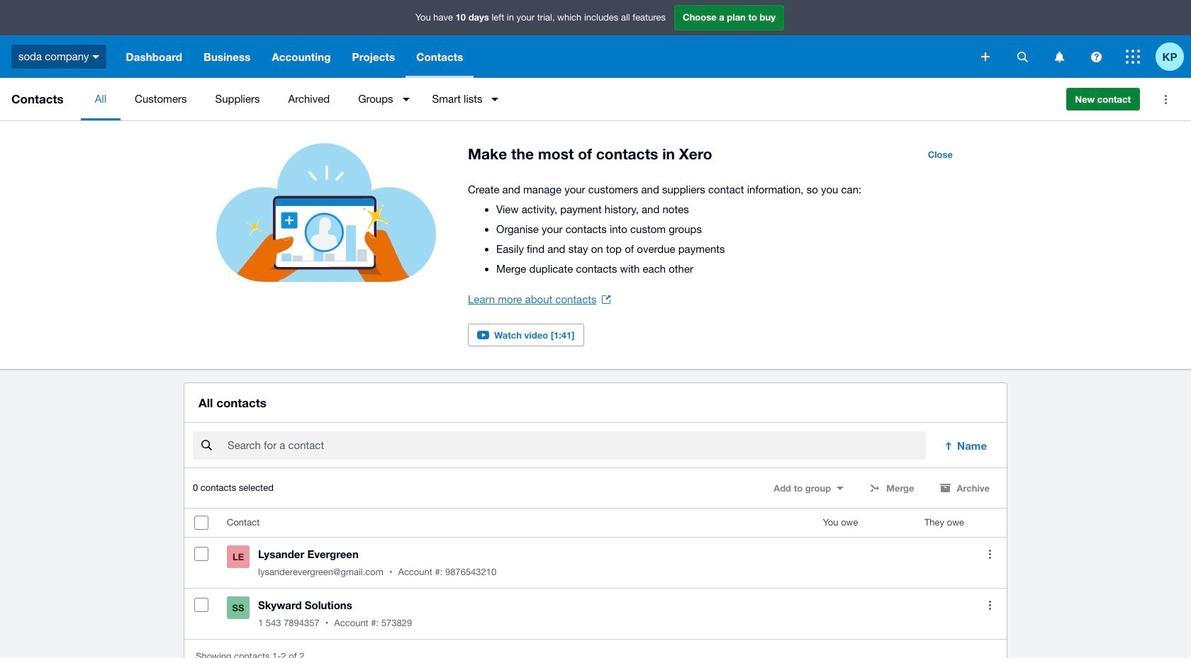 Task type: vqa. For each thing, say whether or not it's contained in the screenshot.
menu in the top of the page
yes



Task type: describe. For each thing, give the bounding box(es) containing it.
more row options image
[[976, 541, 1004, 569]]

0 horizontal spatial svg image
[[93, 55, 100, 59]]

1 horizontal spatial svg image
[[1055, 51, 1064, 62]]

2 horizontal spatial svg image
[[1126, 50, 1140, 64]]

contact list table element
[[184, 509, 1007, 640]]

Search for a contact field
[[226, 433, 926, 460]]



Task type: locate. For each thing, give the bounding box(es) containing it.
menu
[[81, 78, 1055, 121]]

0 horizontal spatial svg image
[[982, 52, 990, 61]]

actions menu image
[[1152, 85, 1180, 113]]

svg image
[[1126, 50, 1140, 64], [1017, 51, 1028, 62], [982, 52, 990, 61]]

svg image
[[1055, 51, 1064, 62], [1091, 51, 1102, 62], [93, 55, 100, 59]]

1 horizontal spatial svg image
[[1017, 51, 1028, 62]]

2 horizontal spatial svg image
[[1091, 51, 1102, 62]]

banner
[[0, 0, 1192, 78]]

more row options image
[[976, 592, 1004, 620]]



